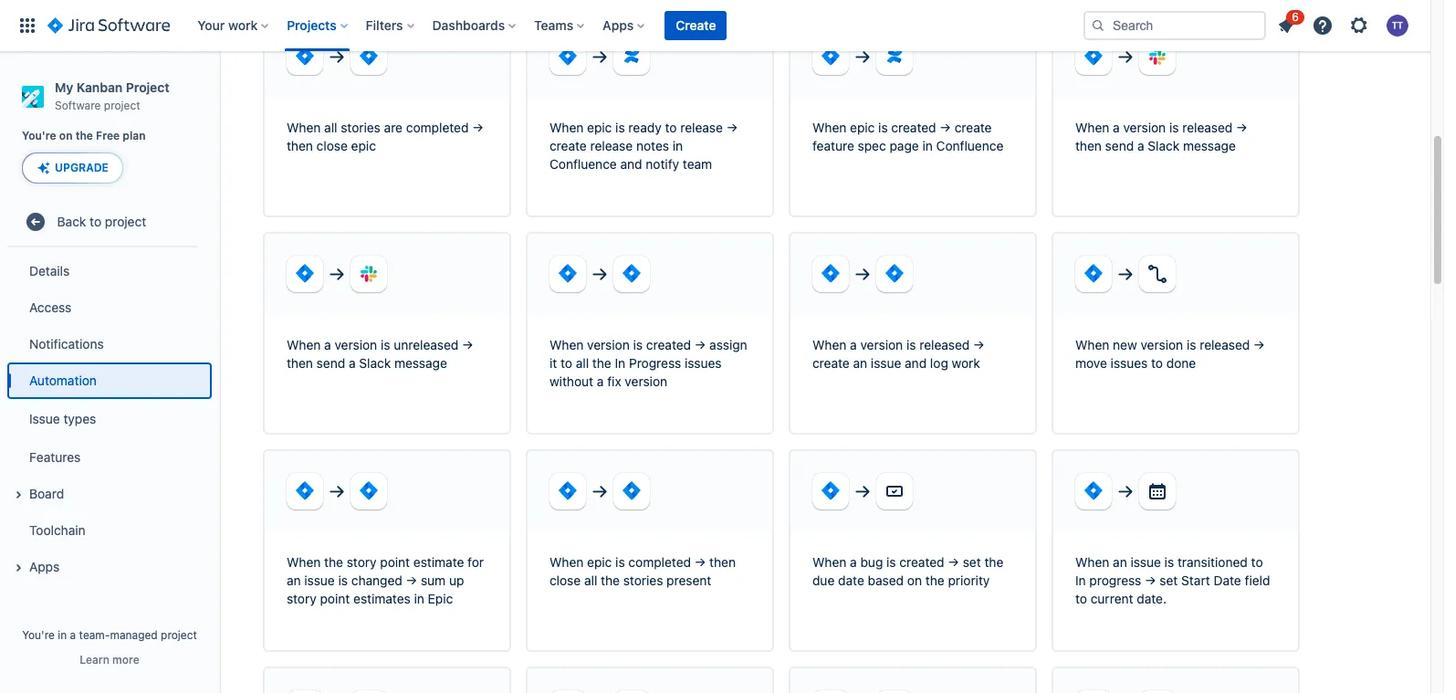 Task type: describe. For each thing, give the bounding box(es) containing it.
estimates
[[353, 591, 411, 606]]

due
[[813, 573, 835, 588]]

banner containing your work
[[0, 0, 1431, 51]]

issue inside when an issue is transitioned to in progress → set start date field to current date.
[[1131, 554, 1161, 570]]

a inside when a version is released → create an issue and log work
[[850, 337, 857, 353]]

released inside when new version is released → move issues to done
[[1200, 337, 1250, 353]]

in inside when an issue is transitioned to in progress → set start date field to current date.
[[1076, 573, 1086, 588]]

back
[[57, 213, 86, 229]]

board button
[[7, 476, 212, 512]]

to inside when version is created → assign it to all the in progress issues without a fix version
[[561, 355, 573, 371]]

transitioned
[[1178, 554, 1248, 570]]

on inside when a bug is created → set the due date based on the priority
[[908, 573, 922, 588]]

→ inside when all stories are completed → then close epic
[[472, 120, 484, 135]]

is inside when epic is ready to release → create release notes in confluence and notify team
[[616, 120, 625, 135]]

filters button
[[360, 11, 421, 40]]

issue inside when the story point estimate for an issue is changed → sum up story point estimates in epic
[[304, 573, 335, 588]]

created inside when a bug is created → set the due date based on the priority
[[900, 554, 945, 570]]

team-
[[79, 628, 110, 642]]

when epic is ready to release → create release notes in confluence and notify team
[[550, 120, 738, 172]]

and inside when epic is ready to release → create release notes in confluence and notify team
[[620, 156, 642, 172]]

assign
[[710, 337, 748, 353]]

create inside when a version is released → create an issue and log work
[[813, 355, 850, 371]]

toolchain
[[29, 522, 86, 538]]

then for when a version is unreleased → then send a slack message
[[287, 355, 313, 371]]

progress
[[1090, 573, 1142, 588]]

sum
[[421, 573, 446, 588]]

current
[[1091, 591, 1134, 606]]

create
[[676, 17, 716, 33]]

plan
[[123, 129, 146, 143]]

when a version is released → then send a slack message link
[[1052, 15, 1315, 217]]

sidebar navigation image
[[199, 73, 239, 110]]

→ inside when a bug is created → set the due date based on the priority
[[948, 554, 960, 570]]

unreleased
[[394, 337, 459, 353]]

your work
[[197, 17, 258, 33]]

fix
[[607, 374, 622, 389]]

1 vertical spatial story
[[287, 591, 317, 606]]

when an issue is transitioned to in progress → set start date field to current date. link
[[1052, 449, 1315, 652]]

when for when version is created → assign it to all the in progress issues without a fix version
[[550, 337, 584, 353]]

when for when a bug is created → set the due date based on the priority
[[813, 554, 847, 570]]

epic for when epic is created → create feature spec page in confluence
[[850, 120, 875, 135]]

issue inside when a version is released → create an issue and log work
[[871, 355, 902, 371]]

upgrade
[[55, 161, 109, 175]]

2 vertical spatial project
[[161, 628, 197, 642]]

when for when epic is completed → then close all the stories present
[[550, 554, 584, 570]]

project inside my kanban project software project
[[104, 98, 140, 112]]

your
[[197, 17, 225, 33]]

notify
[[646, 156, 679, 172]]

when new version is released → move issues to done
[[1076, 337, 1265, 371]]

move
[[1076, 355, 1108, 371]]

when version is created → assign it to all the in progress issues without a fix version
[[550, 337, 748, 389]]

→ inside when a version is released → create an issue and log work
[[974, 337, 985, 353]]

issue types link
[[7, 399, 212, 439]]

back to project link
[[7, 204, 212, 240]]

apps button
[[597, 11, 652, 40]]

when for when a version is released → then send a slack message
[[1076, 120, 1110, 135]]

the inside when the story point estimate for an issue is changed → sum up story point estimates in epic
[[324, 554, 343, 570]]

access link
[[7, 290, 212, 326]]

when a version is released → then send a slack message
[[1076, 120, 1248, 154]]

access
[[29, 299, 72, 315]]

teams
[[534, 17, 574, 33]]

then inside 'when epic is completed → then close all the stories present'
[[710, 554, 736, 570]]

your work button
[[192, 11, 276, 40]]

to up field at bottom right
[[1252, 554, 1263, 570]]

epic
[[428, 591, 453, 606]]

a inside when version is created → assign it to all the in progress issues without a fix version
[[597, 374, 604, 389]]

spec
[[858, 138, 886, 154]]

details link
[[7, 253, 212, 290]]

0 horizontal spatial point
[[320, 591, 350, 606]]

back to project
[[57, 213, 146, 229]]

and inside when a version is released → create an issue and log work
[[905, 355, 927, 371]]

kanban
[[76, 79, 123, 95]]

is inside when a version is unreleased → then send a slack message
[[381, 337, 390, 353]]

when epic is ready to release → create release notes in confluence and notify team link
[[526, 15, 789, 217]]

→ inside when epic is created → create feature spec page in confluence
[[940, 120, 951, 135]]

when an issue is transitioned to in progress → set start date field to current date.
[[1076, 554, 1271, 606]]

is inside 'when epic is completed → then close all the stories present'
[[616, 554, 625, 570]]

notes
[[636, 138, 669, 154]]

stories inside when all stories are completed → then close epic
[[341, 120, 381, 135]]

create inside when epic is created → create feature spec page in confluence
[[955, 120, 992, 135]]

when new version is released → move issues to done link
[[1052, 232, 1315, 435]]

→ inside when a version is released → then send a slack message
[[1236, 120, 1248, 135]]

confluence inside when epic is created → create feature spec page in confluence
[[936, 138, 1004, 154]]

create inside when epic is ready to release → create release notes in confluence and notify team
[[550, 138, 587, 154]]

date
[[838, 573, 865, 588]]

1 horizontal spatial story
[[347, 554, 377, 570]]

created for in
[[646, 337, 691, 353]]

progress
[[629, 355, 681, 371]]

6
[[1292, 10, 1299, 24]]

issue types
[[29, 411, 96, 426]]

you're for you're on the free plan
[[22, 129, 56, 143]]

0 vertical spatial release
[[681, 120, 723, 135]]

estimate
[[414, 554, 464, 570]]

more
[[112, 653, 139, 667]]

start
[[1182, 573, 1211, 588]]

version for when new version is released → move issues to done
[[1141, 337, 1184, 353]]

create button
[[665, 11, 727, 40]]

project
[[126, 79, 169, 95]]

you're on the free plan
[[22, 129, 146, 143]]

in left team-
[[58, 628, 67, 642]]

automation link
[[7, 363, 212, 399]]

filters
[[366, 17, 403, 33]]

0 horizontal spatial release
[[590, 138, 633, 154]]

when the story point estimate for an issue is changed → sum up story point estimates in epic
[[287, 554, 484, 606]]

issues inside when version is created → assign it to all the in progress issues without a fix version
[[685, 355, 722, 371]]

when for when new version is released → move issues to done
[[1076, 337, 1110, 353]]

0 vertical spatial on
[[59, 129, 73, 143]]

1 vertical spatial project
[[105, 213, 146, 229]]

in inside when version is created → assign it to all the in progress issues without a fix version
[[615, 355, 626, 371]]

for
[[468, 554, 484, 570]]

when for when epic is created → create feature spec page in confluence
[[813, 120, 847, 135]]

upgrade button
[[23, 154, 122, 183]]

created for confluence
[[892, 120, 937, 135]]

ready
[[629, 120, 662, 135]]

software
[[55, 98, 101, 112]]

a inside when a bug is created → set the due date based on the priority
[[850, 554, 857, 570]]

is inside when version is created → assign it to all the in progress issues without a fix version
[[633, 337, 643, 353]]

when for when all stories are completed → then close epic
[[287, 120, 321, 135]]

→ inside when epic is ready to release → create release notes in confluence and notify team
[[727, 120, 738, 135]]

my kanban project software project
[[55, 79, 169, 112]]

in inside when epic is created → create feature spec page in confluence
[[923, 138, 933, 154]]

dashboards
[[432, 17, 505, 33]]

work inside dropdown button
[[228, 17, 258, 33]]

epic for when epic is ready to release → create release notes in confluence and notify team
[[587, 120, 612, 135]]

bug
[[861, 554, 883, 570]]



Task type: vqa. For each thing, say whether or not it's contained in the screenshot.
topmost completed
yes



Task type: locate. For each thing, give the bounding box(es) containing it.
then for when a version is released → then send a slack message
[[1076, 138, 1102, 154]]

changed
[[351, 573, 403, 588]]

created inside when version is created → assign it to all the in progress issues without a fix version
[[646, 337, 691, 353]]

when epic is completed → then close all the stories present link
[[526, 449, 789, 652]]

0 horizontal spatial issues
[[685, 355, 722, 371]]

when for when epic is ready to release → create release notes in confluence and notify team
[[550, 120, 584, 135]]

search image
[[1091, 18, 1106, 33]]

1 vertical spatial apps
[[29, 559, 60, 574]]

in up fix
[[615, 355, 626, 371]]

you're up upgrade button
[[22, 129, 56, 143]]

version inside when a version is released → create an issue and log work
[[861, 337, 903, 353]]

when for when an issue is transitioned to in progress → set start date field to current date.
[[1076, 554, 1110, 570]]

0 vertical spatial point
[[380, 554, 410, 570]]

an inside when a version is released → create an issue and log work
[[853, 355, 868, 371]]

send inside when a version is released → then send a slack message
[[1105, 138, 1134, 154]]

banner
[[0, 0, 1431, 51]]

1 vertical spatial stories
[[623, 573, 663, 588]]

2 vertical spatial all
[[584, 573, 598, 588]]

message inside when a version is released → then send a slack message
[[1183, 138, 1236, 154]]

0 horizontal spatial apps
[[29, 559, 60, 574]]

present
[[667, 573, 712, 588]]

when inside when a bug is created → set the due date based on the priority
[[813, 554, 847, 570]]

1 horizontal spatial point
[[380, 554, 410, 570]]

0 vertical spatial stories
[[341, 120, 381, 135]]

an left changed
[[287, 573, 301, 588]]

→ inside when new version is released → move issues to done
[[1254, 337, 1265, 353]]

on down software
[[59, 129, 73, 143]]

to inside when new version is released → move issues to done
[[1151, 355, 1163, 371]]

new
[[1113, 337, 1137, 353]]

then inside when a version is unreleased → then send a slack message
[[287, 355, 313, 371]]

is inside when a version is released → create an issue and log work
[[907, 337, 916, 353]]

when epic is created → create feature spec page in confluence link
[[789, 15, 1052, 217]]

done
[[1167, 355, 1196, 371]]

0 vertical spatial work
[[228, 17, 258, 33]]

up
[[449, 573, 464, 588]]

→ inside when the story point estimate for an issue is changed → sum up story point estimates in epic
[[406, 573, 417, 588]]

page
[[890, 138, 919, 154]]

1 vertical spatial in
[[1076, 573, 1086, 588]]

2 horizontal spatial create
[[955, 120, 992, 135]]

when a version is released → create an issue and log work
[[813, 337, 985, 371]]

issues down 'assign'
[[685, 355, 722, 371]]

0 vertical spatial create
[[955, 120, 992, 135]]

is inside when an issue is transitioned to in progress → set start date field to current date.
[[1165, 554, 1174, 570]]

when all stories are completed → then close epic
[[287, 120, 484, 154]]

→ inside when an issue is transitioned to in progress → set start date field to current date.
[[1145, 573, 1157, 588]]

1 horizontal spatial send
[[1105, 138, 1134, 154]]

when a version is unreleased → then send a slack message link
[[263, 232, 526, 435]]

on right based
[[908, 573, 922, 588]]

message for unreleased
[[394, 355, 447, 371]]

1 horizontal spatial confluence
[[936, 138, 1004, 154]]

2 horizontal spatial an
[[1113, 554, 1127, 570]]

1 vertical spatial on
[[908, 573, 922, 588]]

issues down new
[[1111, 355, 1148, 371]]

0 horizontal spatial create
[[550, 138, 587, 154]]

expand image
[[7, 557, 29, 579]]

released for message
[[1183, 120, 1233, 135]]

released inside when a version is released → create an issue and log work
[[920, 337, 970, 353]]

based
[[868, 573, 904, 588]]

features
[[29, 449, 81, 465]]

epic inside 'when epic is completed → then close all the stories present'
[[587, 554, 612, 570]]

learn more button
[[80, 653, 139, 667]]

project down kanban
[[104, 98, 140, 112]]

team
[[683, 156, 712, 172]]

epic
[[587, 120, 612, 135], [850, 120, 875, 135], [351, 138, 376, 154], [587, 554, 612, 570]]

when inside 'when epic is completed → then close all the stories present'
[[550, 554, 584, 570]]

issue left changed
[[304, 573, 335, 588]]

0 vertical spatial an
[[853, 355, 868, 371]]

2 vertical spatial issue
[[304, 573, 335, 588]]

is inside when a bug is created → set the due date based on the priority
[[887, 554, 896, 570]]

all inside when all stories are completed → then close epic
[[324, 120, 337, 135]]

1 horizontal spatial on
[[908, 573, 922, 588]]

then for when all stories are completed → then close epic
[[287, 138, 313, 154]]

when inside when new version is released → move issues to done
[[1076, 337, 1110, 353]]

0 horizontal spatial message
[[394, 355, 447, 371]]

teams button
[[529, 11, 592, 40]]

learn
[[80, 653, 109, 667]]

work right log
[[952, 355, 981, 371]]

1 vertical spatial release
[[590, 138, 633, 154]]

when inside when an issue is transitioned to in progress → set start date field to current date.
[[1076, 554, 1110, 570]]

when a version is unreleased → then send a slack message
[[287, 337, 474, 371]]

is inside when epic is created → create feature spec page in confluence
[[879, 120, 888, 135]]

1 vertical spatial created
[[646, 337, 691, 353]]

1 horizontal spatial issue
[[871, 355, 902, 371]]

toolchain link
[[7, 512, 212, 549]]

when
[[287, 120, 321, 135], [550, 120, 584, 135], [813, 120, 847, 135], [1076, 120, 1110, 135], [287, 337, 321, 353], [550, 337, 584, 353], [813, 337, 847, 353], [1076, 337, 1110, 353], [287, 554, 321, 570], [550, 554, 584, 570], [813, 554, 847, 570], [1076, 554, 1110, 570]]

confluence inside when epic is ready to release → create release notes in confluence and notify team
[[550, 156, 617, 172]]

types
[[63, 411, 96, 426]]

work inside when a version is released → create an issue and log work
[[952, 355, 981, 371]]

learn more
[[80, 653, 139, 667]]

a
[[1113, 120, 1120, 135], [1138, 138, 1145, 154], [324, 337, 331, 353], [850, 337, 857, 353], [349, 355, 356, 371], [597, 374, 604, 389], [850, 554, 857, 570], [70, 628, 76, 642]]

1 vertical spatial work
[[952, 355, 981, 371]]

date
[[1214, 573, 1242, 588]]

0 vertical spatial you're
[[22, 129, 56, 143]]

release up team
[[681, 120, 723, 135]]

1 horizontal spatial close
[[550, 573, 581, 588]]

all inside when version is created → assign it to all the in progress issues without a fix version
[[576, 355, 589, 371]]

set inside when a bug is created → set the due date based on the priority
[[963, 554, 981, 570]]

0 vertical spatial in
[[615, 355, 626, 371]]

0 horizontal spatial an
[[287, 573, 301, 588]]

date.
[[1137, 591, 1167, 606]]

project
[[104, 98, 140, 112], [105, 213, 146, 229], [161, 628, 197, 642]]

expand image
[[7, 484, 29, 506]]

0 horizontal spatial close
[[317, 138, 348, 154]]

when inside when the story point estimate for an issue is changed → sum up story point estimates in epic
[[287, 554, 321, 570]]

1 vertical spatial send
[[317, 355, 345, 371]]

when epic is completed → then close all the stories present
[[550, 554, 736, 588]]

slack inside when a version is unreleased → then send a slack message
[[359, 355, 391, 371]]

1 vertical spatial an
[[1113, 554, 1127, 570]]

2 vertical spatial an
[[287, 573, 301, 588]]

priority
[[948, 573, 990, 588]]

stories
[[341, 120, 381, 135], [623, 573, 663, 588]]

automation
[[29, 372, 97, 388]]

is
[[616, 120, 625, 135], [879, 120, 888, 135], [1170, 120, 1179, 135], [381, 337, 390, 353], [633, 337, 643, 353], [907, 337, 916, 353], [1187, 337, 1197, 353], [616, 554, 625, 570], [887, 554, 896, 570], [1165, 554, 1174, 570], [338, 573, 348, 588]]

on
[[59, 129, 73, 143], [908, 573, 922, 588]]

1 vertical spatial you're
[[22, 628, 55, 642]]

epic for when epic is completed → then close all the stories present
[[587, 554, 612, 570]]

slack for unreleased
[[359, 355, 391, 371]]

1 horizontal spatial release
[[681, 120, 723, 135]]

group containing details
[[7, 248, 212, 591]]

is inside when new version is released → move issues to done
[[1187, 337, 1197, 353]]

an inside when an issue is transitioned to in progress → set start date field to current date.
[[1113, 554, 1127, 570]]

0 vertical spatial apps
[[603, 17, 634, 33]]

close inside when all stories are completed → then close epic
[[317, 138, 348, 154]]

an
[[853, 355, 868, 371], [1113, 554, 1127, 570], [287, 573, 301, 588]]

in inside when epic is ready to release → create release notes in confluence and notify team
[[673, 138, 683, 154]]

point left estimates on the left bottom of page
[[320, 591, 350, 606]]

when inside when a version is unreleased → then send a slack message
[[287, 337, 321, 353]]

managed
[[110, 628, 158, 642]]

Search field
[[1084, 11, 1266, 40]]

when a bug is created → set the due date based on the priority
[[813, 554, 1004, 588]]

released inside when a version is released → then send a slack message
[[1183, 120, 1233, 135]]

epic inside when all stories are completed → then close epic
[[351, 138, 376, 154]]

0 horizontal spatial and
[[620, 156, 642, 172]]

created
[[892, 120, 937, 135], [646, 337, 691, 353], [900, 554, 945, 570]]

completed inside 'when epic is completed → then close all the stories present'
[[629, 554, 691, 570]]

then inside when all stories are completed → then close epic
[[287, 138, 313, 154]]

when a bug is created → set the due date based on the priority link
[[789, 449, 1052, 652]]

apps button
[[7, 549, 212, 585]]

1 vertical spatial message
[[394, 355, 447, 371]]

1 vertical spatial all
[[576, 355, 589, 371]]

1 vertical spatial set
[[1160, 573, 1178, 588]]

to left the done
[[1151, 355, 1163, 371]]

2 vertical spatial created
[[900, 554, 945, 570]]

slack for released
[[1148, 138, 1180, 154]]

0 horizontal spatial on
[[59, 129, 73, 143]]

when inside when all stories are completed → then close epic
[[287, 120, 321, 135]]

jira software image
[[47, 15, 170, 37], [47, 15, 170, 37]]

send inside when a version is unreleased → then send a slack message
[[317, 355, 345, 371]]

0 vertical spatial send
[[1105, 138, 1134, 154]]

completed right are
[[406, 120, 469, 135]]

in right page
[[923, 138, 933, 154]]

2 you're from the top
[[22, 628, 55, 642]]

created up based
[[900, 554, 945, 570]]

story left estimates on the left bottom of page
[[287, 591, 317, 606]]

issue
[[29, 411, 60, 426]]

→ inside when a version is unreleased → then send a slack message
[[462, 337, 474, 353]]

notifications
[[29, 336, 104, 351]]

version for when a version is released → create an issue and log work
[[861, 337, 903, 353]]

set up priority
[[963, 554, 981, 570]]

settings image
[[1349, 15, 1371, 37]]

you're left team-
[[22, 628, 55, 642]]

0 vertical spatial all
[[324, 120, 337, 135]]

1 horizontal spatial in
[[1076, 573, 1086, 588]]

and down notes at top left
[[620, 156, 642, 172]]

an inside when the story point estimate for an issue is changed → sum up story point estimates in epic
[[287, 573, 301, 588]]

you're for you're in a team-managed project
[[22, 628, 55, 642]]

apps down "toolchain"
[[29, 559, 60, 574]]

confluence left notify
[[550, 156, 617, 172]]

1 horizontal spatial completed
[[629, 554, 691, 570]]

slack inside when a version is released → then send a slack message
[[1148, 138, 1180, 154]]

created inside when epic is created → create feature spec page in confluence
[[892, 120, 937, 135]]

when for when a version is unreleased → then send a slack message
[[287, 337, 321, 353]]

1 horizontal spatial message
[[1183, 138, 1236, 154]]

completed
[[406, 120, 469, 135], [629, 554, 691, 570]]

message inside when a version is unreleased → then send a slack message
[[394, 355, 447, 371]]

your profile and settings image
[[1387, 15, 1409, 37]]

is inside when a version is released → then send a slack message
[[1170, 120, 1179, 135]]

when inside when a version is released → create an issue and log work
[[813, 337, 847, 353]]

and
[[620, 156, 642, 172], [905, 355, 927, 371]]

slack
[[1148, 138, 1180, 154], [359, 355, 391, 371]]

to right back
[[90, 213, 101, 229]]

version for when a version is unreleased → then send a slack message
[[335, 337, 377, 353]]

1 horizontal spatial apps
[[603, 17, 634, 33]]

send for when a version is unreleased → then send a slack message
[[317, 355, 345, 371]]

projects button
[[281, 11, 355, 40]]

0 vertical spatial created
[[892, 120, 937, 135]]

in inside when the story point estimate for an issue is changed → sum up story point estimates in epic
[[414, 591, 425, 606]]

1 horizontal spatial and
[[905, 355, 927, 371]]

1 issues from the left
[[685, 355, 722, 371]]

0 vertical spatial confluence
[[936, 138, 1004, 154]]

set
[[963, 554, 981, 570], [1160, 573, 1178, 588]]

0 vertical spatial slack
[[1148, 138, 1180, 154]]

0 horizontal spatial work
[[228, 17, 258, 33]]

message
[[1183, 138, 1236, 154], [394, 355, 447, 371]]

in left progress
[[1076, 573, 1086, 588]]

0 horizontal spatial send
[[317, 355, 345, 371]]

version for when a version is released → then send a slack message
[[1124, 120, 1166, 135]]

0 vertical spatial set
[[963, 554, 981, 570]]

then inside when a version is released → then send a slack message
[[1076, 138, 1102, 154]]

to left current
[[1076, 591, 1087, 606]]

log
[[930, 355, 949, 371]]

1 vertical spatial close
[[550, 573, 581, 588]]

you're
[[22, 129, 56, 143], [22, 628, 55, 642]]

features link
[[7, 439, 212, 476]]

are
[[384, 120, 403, 135]]

1 vertical spatial confluence
[[550, 156, 617, 172]]

1 vertical spatial and
[[905, 355, 927, 371]]

issue up progress
[[1131, 554, 1161, 570]]

close inside 'when epic is completed → then close all the stories present'
[[550, 573, 581, 588]]

0 vertical spatial issue
[[871, 355, 902, 371]]

when the story point estimate for an issue is changed → sum up story point estimates in epic link
[[263, 449, 526, 652]]

0 vertical spatial project
[[104, 98, 140, 112]]

apps inside dropdown button
[[603, 17, 634, 33]]

details
[[29, 263, 70, 278]]

→ inside 'when epic is completed → then close all the stories present'
[[695, 554, 706, 570]]

1 vertical spatial slack
[[359, 355, 391, 371]]

completed up present
[[629, 554, 691, 570]]

0 horizontal spatial issue
[[304, 573, 335, 588]]

1 vertical spatial completed
[[629, 554, 691, 570]]

1 horizontal spatial stories
[[623, 573, 663, 588]]

stories left are
[[341, 120, 381, 135]]

an up progress
[[1113, 554, 1127, 570]]

the inside when version is created → assign it to all the in progress issues without a fix version
[[593, 355, 612, 371]]

when for when the story point estimate for an issue is changed → sum up story point estimates in epic
[[287, 554, 321, 570]]

version inside when a version is released → then send a slack message
[[1124, 120, 1166, 135]]

send
[[1105, 138, 1134, 154], [317, 355, 345, 371]]

an left log
[[853, 355, 868, 371]]

1 vertical spatial issue
[[1131, 554, 1161, 570]]

issues
[[685, 355, 722, 371], [1111, 355, 1148, 371]]

issue left log
[[871, 355, 902, 371]]

0 vertical spatial and
[[620, 156, 642, 172]]

when version is created → assign it to all the in progress issues without a fix version link
[[526, 232, 789, 435]]

create
[[955, 120, 992, 135], [550, 138, 587, 154], [813, 355, 850, 371]]

2 issues from the left
[[1111, 355, 1148, 371]]

appswitcher icon image
[[16, 15, 38, 37]]

0 horizontal spatial set
[[963, 554, 981, 570]]

issues inside when new version is released → move issues to done
[[1111, 355, 1148, 371]]

group
[[7, 248, 212, 591]]

version
[[1124, 120, 1166, 135], [335, 337, 377, 353], [587, 337, 630, 353], [861, 337, 903, 353], [1141, 337, 1184, 353], [625, 374, 668, 389]]

released for log
[[920, 337, 970, 353]]

the inside 'when epic is completed → then close all the stories present'
[[601, 573, 620, 588]]

message for released
[[1183, 138, 1236, 154]]

when all stories are completed → then close epic link
[[263, 15, 526, 217]]

in left epic
[[414, 591, 425, 606]]

release down ready
[[590, 138, 633, 154]]

project up details link
[[105, 213, 146, 229]]

when for when a version is released → create an issue and log work
[[813, 337, 847, 353]]

to
[[665, 120, 677, 135], [90, 213, 101, 229], [561, 355, 573, 371], [1151, 355, 1163, 371], [1252, 554, 1263, 570], [1076, 591, 1087, 606]]

when inside when epic is created → create feature spec page in confluence
[[813, 120, 847, 135]]

story up changed
[[347, 554, 377, 570]]

dashboards button
[[427, 11, 523, 40]]

1 vertical spatial point
[[320, 591, 350, 606]]

when epic is created → create feature spec page in confluence
[[813, 120, 1004, 154]]

the
[[76, 129, 93, 143], [593, 355, 612, 371], [324, 554, 343, 570], [985, 554, 1004, 570], [601, 573, 620, 588], [926, 573, 945, 588]]

stories left present
[[623, 573, 663, 588]]

0 horizontal spatial in
[[615, 355, 626, 371]]

notifications link
[[7, 326, 212, 363]]

my
[[55, 79, 73, 95]]

1 horizontal spatial work
[[952, 355, 981, 371]]

when inside when version is created → assign it to all the in progress issues without a fix version
[[550, 337, 584, 353]]

to right the it
[[561, 355, 573, 371]]

stories inside 'when epic is completed → then close all the stories present'
[[623, 573, 663, 588]]

created up page
[[892, 120, 937, 135]]

in
[[615, 355, 626, 371], [1076, 573, 1086, 588]]

in up notify
[[673, 138, 683, 154]]

point up changed
[[380, 554, 410, 570]]

all
[[324, 120, 337, 135], [576, 355, 589, 371], [584, 573, 598, 588]]

set up date.
[[1160, 573, 1178, 588]]

send for when a version is released → then send a slack message
[[1105, 138, 1134, 154]]

primary element
[[11, 0, 1084, 51]]

project right managed
[[161, 628, 197, 642]]

help image
[[1312, 15, 1334, 37]]

apps inside button
[[29, 559, 60, 574]]

1 vertical spatial create
[[550, 138, 587, 154]]

1 horizontal spatial an
[[853, 355, 868, 371]]

0 horizontal spatial story
[[287, 591, 317, 606]]

to inside when epic is ready to release → create release notes in confluence and notify team
[[665, 120, 677, 135]]

when inside when epic is ready to release → create release notes in confluence and notify team
[[550, 120, 584, 135]]

0 vertical spatial close
[[317, 138, 348, 154]]

0 horizontal spatial stories
[[341, 120, 381, 135]]

→
[[472, 120, 484, 135], [727, 120, 738, 135], [940, 120, 951, 135], [1236, 120, 1248, 135], [462, 337, 474, 353], [695, 337, 706, 353], [974, 337, 985, 353], [1254, 337, 1265, 353], [695, 554, 706, 570], [948, 554, 960, 570], [406, 573, 417, 588], [1145, 573, 1157, 588]]

1 horizontal spatial create
[[813, 355, 850, 371]]

2 horizontal spatial issue
[[1131, 554, 1161, 570]]

it
[[550, 355, 557, 371]]

1 horizontal spatial slack
[[1148, 138, 1180, 154]]

created up progress
[[646, 337, 691, 353]]

version inside when new version is released → move issues to done
[[1141, 337, 1184, 353]]

work right the your
[[228, 17, 258, 33]]

when inside when a version is released → then send a slack message
[[1076, 120, 1110, 135]]

board
[[29, 486, 64, 501]]

set inside when an issue is transitioned to in progress → set start date field to current date.
[[1160, 573, 1178, 588]]

0 horizontal spatial completed
[[406, 120, 469, 135]]

notifications image
[[1276, 15, 1298, 37]]

1 horizontal spatial issues
[[1111, 355, 1148, 371]]

apps right 'teams' popup button
[[603, 17, 634, 33]]

0 vertical spatial message
[[1183, 138, 1236, 154]]

1 horizontal spatial set
[[1160, 573, 1178, 588]]

→ inside when version is created → assign it to all the in progress issues without a fix version
[[695, 337, 706, 353]]

confluence right page
[[936, 138, 1004, 154]]

completed inside when all stories are completed → then close epic
[[406, 120, 469, 135]]

and left log
[[905, 355, 927, 371]]

0 horizontal spatial confluence
[[550, 156, 617, 172]]

0 horizontal spatial slack
[[359, 355, 391, 371]]

0 vertical spatial completed
[[406, 120, 469, 135]]

is inside when the story point estimate for an issue is changed → sum up story point estimates in epic
[[338, 573, 348, 588]]

to up notes at top left
[[665, 120, 677, 135]]

you're in a team-managed project
[[22, 628, 197, 642]]

field
[[1245, 573, 1271, 588]]

all inside 'when epic is completed → then close all the stories present'
[[584, 573, 598, 588]]

0 vertical spatial story
[[347, 554, 377, 570]]

epic inside when epic is created → create feature spec page in confluence
[[850, 120, 875, 135]]

version inside when a version is unreleased → then send a slack message
[[335, 337, 377, 353]]

2 vertical spatial create
[[813, 355, 850, 371]]

1 you're from the top
[[22, 129, 56, 143]]



